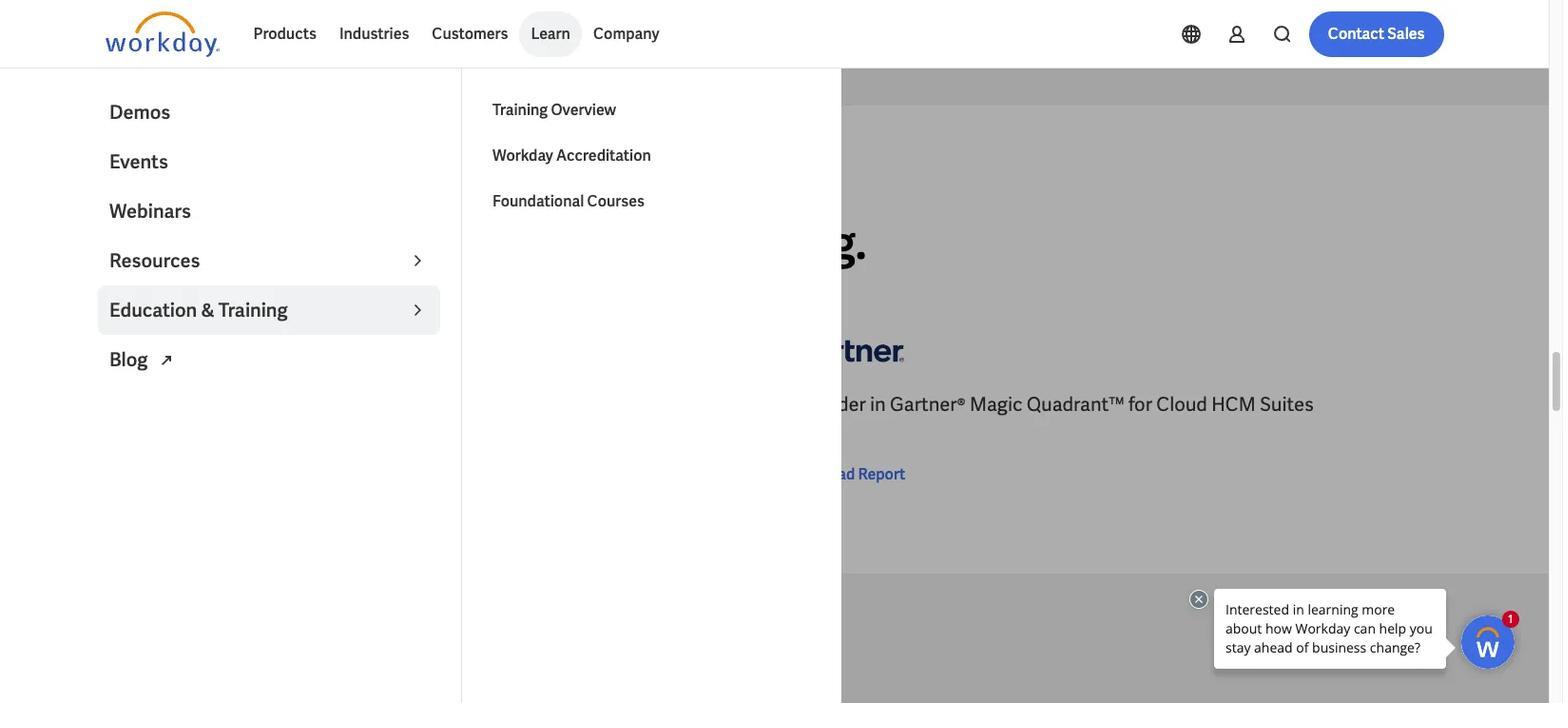 Task type: vqa. For each thing, say whether or not it's contained in the screenshot.
the leftmost Employee
no



Task type: describe. For each thing, give the bounding box(es) containing it.
hr,
[[506, 213, 579, 272]]

industries button
[[328, 11, 421, 57]]

company
[[594, 24, 660, 44]]

&
[[201, 298, 215, 322]]

2 cloud from the left
[[1157, 392, 1208, 417]]

sales
[[1388, 24, 1426, 44]]

foundational
[[493, 191, 585, 211]]

analysts
[[147, 168, 215, 185]]

in for 2023
[[186, 392, 201, 417]]

industries
[[339, 24, 409, 44]]

courses
[[588, 191, 645, 211]]

2 magic from the left
[[970, 392, 1023, 417]]

a leader in 2023 gartner® magic quadrant™ for cloud erp for service- centric enterprises
[[105, 392, 709, 444]]

quadrant™ inside the a leader in 2023 gartner® magic quadrant™ for cloud erp for service- centric enterprises
[[387, 392, 485, 417]]

gartner® inside the a leader in 2023 gartner® magic quadrant™ for cloud erp for service- centric enterprises
[[251, 392, 326, 417]]

training inside dropdown button
[[219, 298, 288, 322]]

finance,
[[333, 213, 497, 272]]

customers button
[[421, 11, 520, 57]]

service-
[[639, 392, 709, 417]]

training overview link
[[481, 88, 824, 133]]

leader
[[146, 213, 276, 272]]

contact
[[1329, 24, 1385, 44]]

go to the homepage image
[[105, 11, 219, 57]]

learn
[[531, 24, 571, 44]]

read report link
[[790, 464, 906, 487]]

read
[[820, 465, 855, 485]]

1 for from the left
[[489, 392, 513, 417]]

education & training
[[109, 298, 288, 322]]

events link
[[98, 137, 440, 186]]

foundational courses link
[[481, 179, 824, 225]]

a leader in finance, hr, and planning.
[[105, 213, 867, 272]]

customers
[[432, 24, 508, 44]]

contact sales link
[[1310, 11, 1445, 57]]

accreditation
[[557, 146, 651, 166]]

a for a leader in gartner® magic quadrant™ for cloud hcm suites
[[790, 392, 803, 417]]

leader for a leader in gartner® magic quadrant™ for cloud hcm suites
[[807, 392, 866, 417]]

company button
[[582, 11, 671, 57]]

learn button
[[520, 11, 582, 57]]

products button
[[242, 11, 328, 57]]

report
[[858, 465, 906, 485]]

events
[[109, 149, 168, 174]]

a for a leader in 2023 gartner® magic quadrant™ for cloud erp for service- centric enterprises
[[105, 392, 118, 417]]

and
[[588, 213, 666, 272]]

3 for from the left
[[1129, 392, 1153, 417]]

webinars
[[109, 199, 191, 224]]

products
[[254, 24, 317, 44]]

blog link
[[98, 335, 440, 384]]

what
[[105, 168, 145, 185]]

resources button
[[98, 236, 440, 285]]

training overview
[[493, 100, 617, 120]]



Task type: locate. For each thing, give the bounding box(es) containing it.
in up report
[[870, 392, 886, 417]]

magic
[[331, 392, 383, 417], [970, 392, 1023, 417]]

for left the hcm
[[1129, 392, 1153, 417]]

2 leader from the left
[[807, 392, 866, 417]]

resources
[[109, 248, 200, 273]]

in
[[285, 213, 324, 272], [186, 392, 201, 417], [870, 392, 886, 417]]

1 horizontal spatial for
[[611, 392, 635, 417]]

0 horizontal spatial cloud
[[517, 392, 568, 417]]

workday
[[493, 146, 554, 166]]

2 gartner image from the left
[[790, 323, 904, 376]]

leader for a leader in 2023 gartner® magic quadrant™ for cloud erp for service- centric enterprises
[[122, 392, 181, 417]]

1 leader from the left
[[122, 392, 181, 417]]

planning.
[[675, 213, 867, 272]]

leader
[[122, 392, 181, 417], [807, 392, 866, 417]]

cloud inside the a leader in 2023 gartner® magic quadrant™ for cloud erp for service- centric enterprises
[[517, 392, 568, 417]]

training
[[493, 100, 548, 120], [219, 298, 288, 322]]

2 horizontal spatial in
[[870, 392, 886, 417]]

gartner image
[[105, 323, 219, 376], [790, 323, 904, 376]]

in for finance,
[[285, 213, 324, 272]]

2 horizontal spatial for
[[1129, 392, 1153, 417]]

0 horizontal spatial gartner®
[[251, 392, 326, 417]]

gartner image for gartner®
[[790, 323, 904, 376]]

0 horizontal spatial for
[[489, 392, 513, 417]]

a for a leader in finance, hr, and planning.
[[105, 213, 137, 272]]

0 horizontal spatial magic
[[331, 392, 383, 417]]

suites
[[1260, 392, 1314, 417]]

1 magic from the left
[[331, 392, 383, 417]]

2023
[[206, 392, 247, 417]]

leader up read
[[807, 392, 866, 417]]

1 horizontal spatial training
[[493, 100, 548, 120]]

education
[[109, 298, 197, 322]]

a up read report link
[[790, 392, 803, 417]]

1 horizontal spatial cloud
[[1157, 392, 1208, 417]]

0 horizontal spatial quadrant™
[[387, 392, 485, 417]]

cloud
[[517, 392, 568, 417], [1157, 392, 1208, 417]]

in inside the a leader in 2023 gartner® magic quadrant™ for cloud erp for service- centric enterprises
[[186, 392, 201, 417]]

for
[[489, 392, 513, 417], [611, 392, 635, 417], [1129, 392, 1153, 417]]

read report
[[820, 465, 906, 485]]

1 quadrant™ from the left
[[387, 392, 485, 417]]

demos link
[[98, 88, 440, 137]]

demos
[[109, 100, 171, 125]]

2 gartner® from the left
[[890, 392, 966, 417]]

for right erp
[[611, 392, 635, 417]]

blog
[[109, 347, 152, 372]]

hcm
[[1212, 392, 1256, 417]]

opens in a new tab image
[[155, 349, 178, 372]]

0 vertical spatial training
[[493, 100, 548, 120]]

1 vertical spatial training
[[219, 298, 288, 322]]

overview
[[551, 100, 617, 120]]

1 horizontal spatial in
[[285, 213, 324, 272]]

say
[[217, 168, 242, 185]]

workday accreditation
[[493, 146, 651, 166]]

1 horizontal spatial gartner®
[[890, 392, 966, 417]]

0 horizontal spatial leader
[[122, 392, 181, 417]]

centric
[[105, 419, 169, 444]]

cloud left the hcm
[[1157, 392, 1208, 417]]

gartner®
[[251, 392, 326, 417], [890, 392, 966, 417]]

1 gartner® from the left
[[251, 392, 326, 417]]

0 horizontal spatial gartner image
[[105, 323, 219, 376]]

contact sales
[[1329, 24, 1426, 44]]

2 quadrant™ from the left
[[1027, 392, 1125, 417]]

webinars link
[[98, 186, 440, 236]]

1 horizontal spatial gartner image
[[790, 323, 904, 376]]

0 horizontal spatial in
[[186, 392, 201, 417]]

magic inside the a leader in 2023 gartner® magic quadrant™ for cloud erp for service- centric enterprises
[[331, 392, 383, 417]]

enterprises
[[173, 419, 271, 444]]

1 horizontal spatial leader
[[807, 392, 866, 417]]

a leader in gartner® magic quadrant™ for cloud hcm suites
[[790, 392, 1314, 417]]

quadrant™
[[387, 392, 485, 417], [1027, 392, 1125, 417]]

leader inside the a leader in 2023 gartner® magic quadrant™ for cloud erp for service- centric enterprises
[[122, 392, 181, 417]]

1 cloud from the left
[[517, 392, 568, 417]]

training up workday
[[493, 100, 548, 120]]

1 horizontal spatial quadrant™
[[1027, 392, 1125, 417]]

1 horizontal spatial magic
[[970, 392, 1023, 417]]

for left erp
[[489, 392, 513, 417]]

cloud left erp
[[517, 392, 568, 417]]

a down the what
[[105, 213, 137, 272]]

gartner® up report
[[890, 392, 966, 417]]

in up education & training dropdown button
[[285, 213, 324, 272]]

training right &
[[219, 298, 288, 322]]

erp
[[572, 392, 607, 417]]

a inside the a leader in 2023 gartner® magic quadrant™ for cloud erp for service- centric enterprises
[[105, 392, 118, 417]]

foundational courses
[[493, 191, 645, 211]]

gartner image for 2023
[[105, 323, 219, 376]]

education & training button
[[98, 285, 440, 335]]

in left 2023
[[186, 392, 201, 417]]

a up centric
[[105, 392, 118, 417]]

gartner® down the blog 'link'
[[251, 392, 326, 417]]

leader up centric
[[122, 392, 181, 417]]

what analysts say
[[105, 168, 242, 185]]

1 gartner image from the left
[[105, 323, 219, 376]]

workday accreditation link
[[481, 133, 824, 179]]

a
[[105, 213, 137, 272], [105, 392, 118, 417], [790, 392, 803, 417]]

2 for from the left
[[611, 392, 635, 417]]

in for gartner®
[[870, 392, 886, 417]]

0 horizontal spatial training
[[219, 298, 288, 322]]



